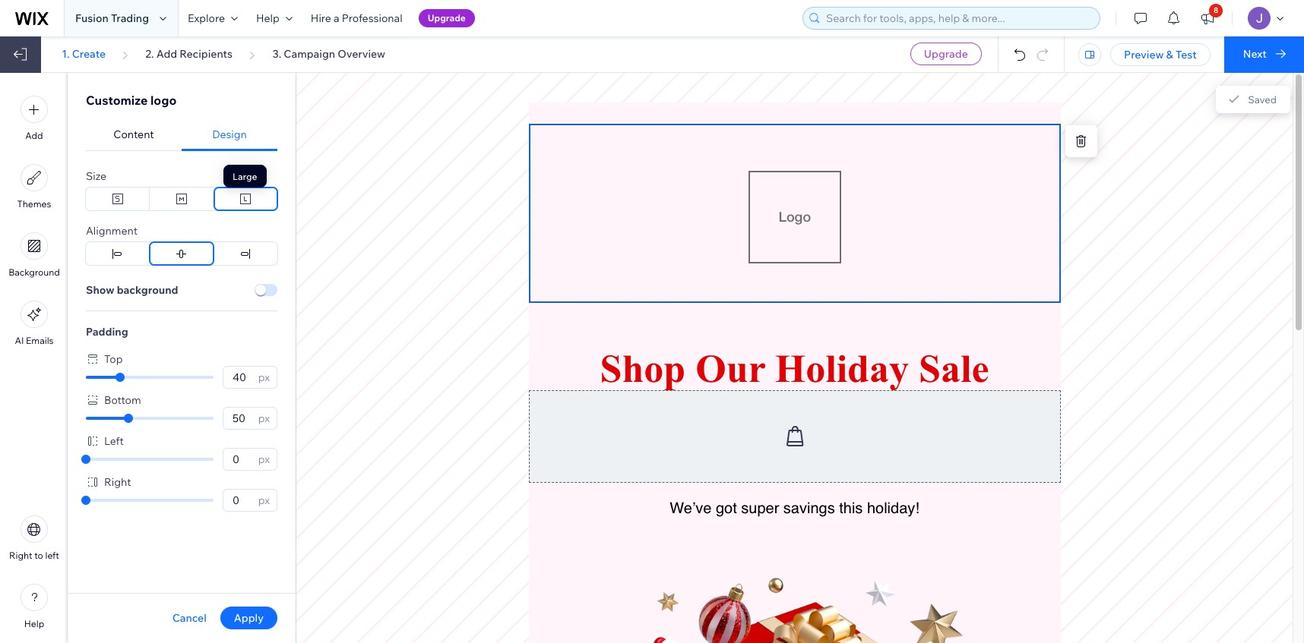 Task type: locate. For each thing, give the bounding box(es) containing it.
upgrade right professional
[[428, 12, 466, 24]]

add up themes button
[[25, 130, 43, 141]]

add right 2.
[[156, 47, 177, 61]]

2 px from the top
[[258, 412, 270, 426]]

we've
[[670, 500, 712, 518]]

1 horizontal spatial add
[[156, 47, 177, 61]]

0 vertical spatial upgrade
[[428, 12, 466, 24]]

campaign
[[284, 47, 335, 61]]

next button
[[1224, 36, 1304, 73]]

1 vertical spatial upgrade
[[924, 47, 968, 61]]

holiday!
[[867, 500, 919, 518]]

add
[[156, 47, 177, 61], [25, 130, 43, 141]]

1 vertical spatial help button
[[21, 584, 48, 630]]

help button up the 3.
[[247, 0, 302, 36]]

4 px from the top
[[258, 494, 270, 508]]

px
[[258, 371, 270, 385], [258, 412, 270, 426], [258, 453, 270, 467], [258, 494, 270, 508]]

ai emails
[[15, 335, 54, 347]]

test
[[1176, 48, 1197, 62]]

add button
[[21, 96, 48, 141]]

trading
[[111, 11, 149, 25]]

holiday
[[775, 347, 909, 391]]

super
[[741, 500, 779, 518]]

create
[[72, 47, 106, 61]]

1 horizontal spatial upgrade
[[924, 47, 968, 61]]

show background
[[86, 283, 178, 297]]

0 horizontal spatial upgrade button
[[418, 9, 475, 27]]

upgrade
[[428, 12, 466, 24], [924, 47, 968, 61]]

1 px from the top
[[258, 371, 270, 385]]

right inside button
[[9, 550, 32, 562]]

help button
[[247, 0, 302, 36], [21, 584, 48, 630]]

1 horizontal spatial help button
[[247, 0, 302, 36]]

px for bottom
[[258, 412, 270, 426]]

1 horizontal spatial right
[[104, 476, 131, 489]]

got
[[716, 500, 737, 518]]

1 vertical spatial right
[[9, 550, 32, 562]]

to
[[34, 550, 43, 562]]

upgrade down search for tools, apps, help & more... field on the right of the page
[[924, 47, 968, 61]]

ai emails button
[[15, 301, 54, 347]]

1 horizontal spatial help
[[256, 11, 280, 25]]

themes
[[17, 198, 51, 210]]

design button
[[182, 119, 277, 151]]

1. create link
[[62, 47, 106, 61]]

help button down right to left
[[21, 584, 48, 630]]

0 vertical spatial right
[[104, 476, 131, 489]]

tab list
[[86, 119, 277, 151]]

right to left button
[[9, 516, 59, 562]]

0 horizontal spatial add
[[25, 130, 43, 141]]

help
[[256, 11, 280, 25], [24, 619, 44, 630]]

right to left
[[9, 550, 59, 562]]

0 vertical spatial add
[[156, 47, 177, 61]]

0 horizontal spatial upgrade
[[428, 12, 466, 24]]

design
[[212, 128, 247, 141]]

hire a professional link
[[302, 0, 412, 36]]

we've got super savings this holiday!
[[670, 500, 919, 518]]

this
[[839, 500, 863, 518]]

explore
[[188, 11, 225, 25]]

emails
[[26, 335, 54, 347]]

fusion trading
[[75, 11, 149, 25]]

0 horizontal spatial help
[[24, 619, 44, 630]]

help up the 3.
[[256, 11, 280, 25]]

overview
[[338, 47, 385, 61]]

2. add recipients link
[[145, 47, 233, 61]]

content
[[113, 128, 154, 141]]

bottom
[[104, 394, 141, 407]]

fusion
[[75, 11, 109, 25]]

right down left
[[104, 476, 131, 489]]

sale
[[919, 347, 989, 391]]

left
[[104, 435, 124, 448]]

px for left
[[258, 453, 270, 467]]

help down right to left
[[24, 619, 44, 630]]

None text field
[[228, 367, 254, 388], [228, 449, 254, 470], [228, 490, 254, 511], [228, 367, 254, 388], [228, 449, 254, 470], [228, 490, 254, 511]]

upgrade button
[[418, 9, 475, 27], [910, 43, 982, 65]]

a
[[334, 11, 339, 25]]

shop our holiday sale
[[600, 347, 989, 391]]

next
[[1243, 47, 1267, 61]]

logo
[[150, 93, 177, 108]]

1 horizontal spatial upgrade button
[[910, 43, 982, 65]]

preview
[[1124, 48, 1164, 62]]

3 px from the top
[[258, 453, 270, 467]]

&
[[1166, 48, 1173, 62]]

apply
[[234, 612, 264, 625]]

1.
[[62, 47, 70, 61]]

right for right
[[104, 476, 131, 489]]

0 horizontal spatial right
[[9, 550, 32, 562]]

right left to at the left bottom of the page
[[9, 550, 32, 562]]

shop
[[600, 347, 686, 391]]

top
[[104, 353, 123, 366]]

background
[[8, 267, 60, 278]]

apply button
[[220, 607, 277, 630]]

None text field
[[228, 408, 254, 429]]

1 vertical spatial add
[[25, 130, 43, 141]]

right
[[104, 476, 131, 489], [9, 550, 32, 562]]

3. campaign overview link
[[272, 47, 385, 61]]

upgrade button right professional
[[418, 9, 475, 27]]

upgrade button down search for tools, apps, help & more... field on the right of the page
[[910, 43, 982, 65]]

size
[[86, 169, 107, 183]]

upgrade for bottom upgrade button
[[924, 47, 968, 61]]



Task type: vqa. For each thing, say whether or not it's contained in the screenshot.
topmost Help Button
yes



Task type: describe. For each thing, give the bounding box(es) containing it.
0 vertical spatial help
[[256, 11, 280, 25]]

8
[[1214, 5, 1218, 15]]

cancel
[[172, 612, 207, 625]]

background button
[[8, 233, 60, 278]]

Search for tools, apps, help & more... field
[[822, 8, 1095, 29]]

3. campaign overview
[[272, 47, 385, 61]]

our
[[696, 347, 766, 391]]

show
[[86, 283, 114, 297]]

0 vertical spatial help button
[[247, 0, 302, 36]]

hire a professional
[[311, 11, 403, 25]]

upgrade for topmost upgrade button
[[428, 12, 466, 24]]

tab list containing content
[[86, 119, 277, 151]]

preview & test
[[1124, 48, 1197, 62]]

8 button
[[1191, 0, 1224, 36]]

1 vertical spatial help
[[24, 619, 44, 630]]

right for right to left
[[9, 550, 32, 562]]

1 vertical spatial upgrade button
[[910, 43, 982, 65]]

left
[[45, 550, 59, 562]]

customize
[[86, 93, 148, 108]]

themes button
[[17, 164, 51, 210]]

savings
[[783, 500, 835, 518]]

ai
[[15, 335, 24, 347]]

2. add recipients
[[145, 47, 233, 61]]

0 vertical spatial upgrade button
[[418, 9, 475, 27]]

px for right
[[258, 494, 270, 508]]

recipients
[[180, 47, 233, 61]]

add inside button
[[25, 130, 43, 141]]

alignment
[[86, 224, 138, 238]]

professional
[[342, 11, 403, 25]]

1. create
[[62, 47, 106, 61]]

padding
[[86, 325, 128, 339]]

3.
[[272, 47, 281, 61]]

content button
[[86, 119, 182, 151]]

2.
[[145, 47, 154, 61]]

cancel button
[[172, 612, 207, 625]]

background
[[117, 283, 178, 297]]

hire
[[311, 11, 331, 25]]

0 horizontal spatial help button
[[21, 584, 48, 630]]

customize logo
[[86, 93, 177, 108]]

px for top
[[258, 371, 270, 385]]

large
[[233, 171, 257, 182]]

saved
[[1248, 93, 1277, 106]]

preview & test button
[[1110, 43, 1211, 66]]



